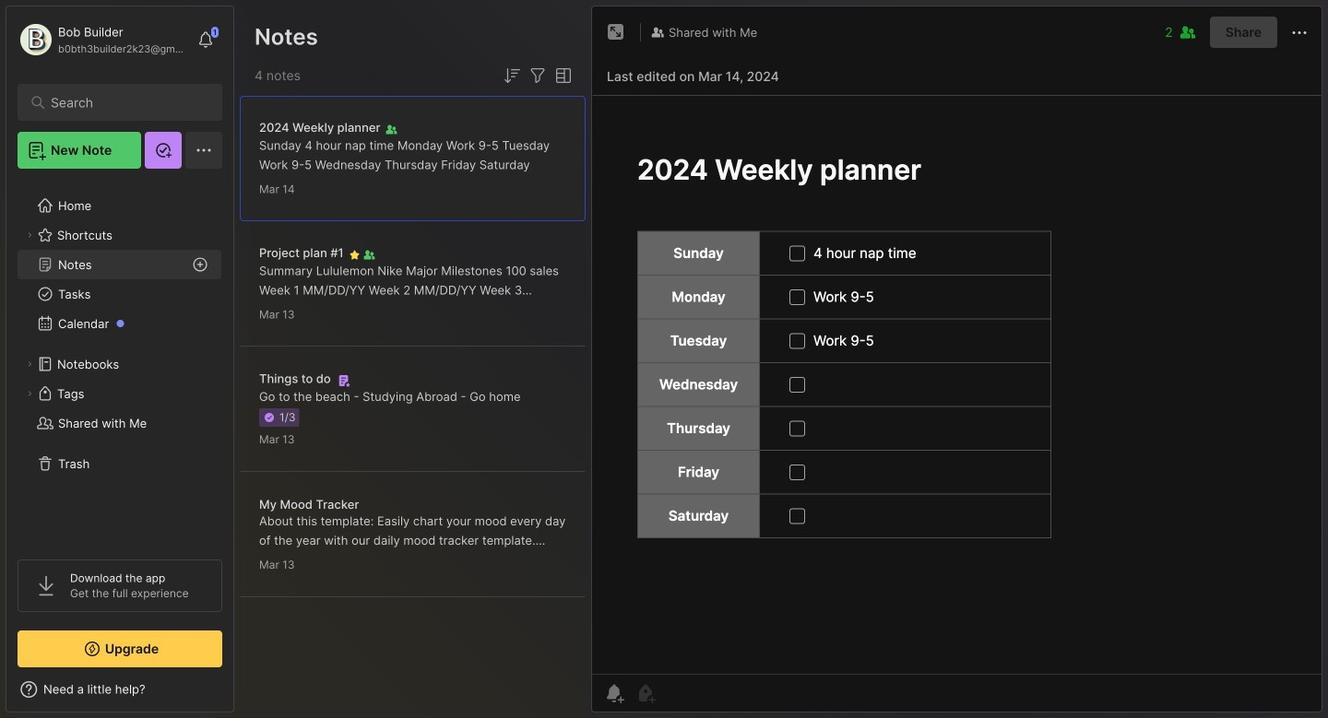 Task type: describe. For each thing, give the bounding box(es) containing it.
click to collapse image
[[233, 684, 247, 707]]

Note Editor text field
[[592, 95, 1322, 674]]

Sort options field
[[501, 65, 523, 87]]

Account field
[[18, 21, 188, 58]]

WHAT'S NEW field
[[6, 675, 233, 705]]

View options field
[[549, 65, 575, 87]]

tree inside main element
[[6, 180, 233, 543]]



Task type: vqa. For each thing, say whether or not it's contained in the screenshot.
search field inside the Main element
yes



Task type: locate. For each thing, give the bounding box(es) containing it.
none search field inside main element
[[51, 91, 198, 113]]

expand tags image
[[24, 388, 35, 399]]

expand notebooks image
[[24, 359, 35, 370]]

more actions image
[[1289, 22, 1311, 44]]

add filters image
[[527, 65, 549, 87]]

main element
[[0, 0, 240, 719]]

None search field
[[51, 91, 198, 113]]

Add filters field
[[527, 65, 549, 87]]

More actions field
[[1289, 21, 1311, 44]]

add tag image
[[635, 683, 657, 705]]

Search text field
[[51, 94, 198, 112]]

expand note image
[[605, 21, 627, 43]]

note window element
[[591, 6, 1323, 718]]

tree
[[6, 180, 233, 543]]

add a reminder image
[[603, 683, 625, 705]]



